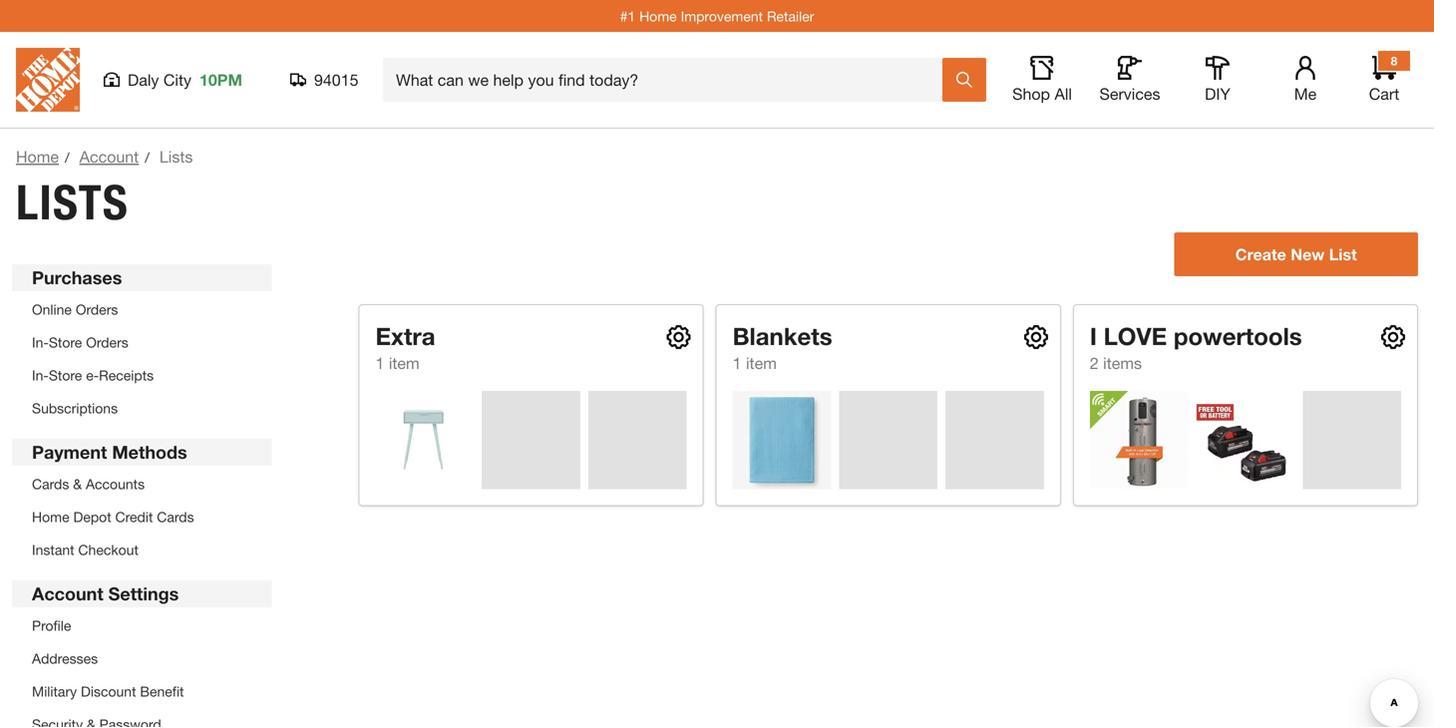 Task type: vqa. For each thing, say whether or not it's contained in the screenshot.
checkout
yes



Task type: describe. For each thing, give the bounding box(es) containing it.
in-store orders
[[32, 334, 128, 351]]

What can we help you find today? search field
[[396, 59, 941, 101]]

home link
[[16, 147, 59, 166]]

home for home depot credit cards
[[32, 509, 69, 525]]

payment
[[32, 441, 107, 463]]

checkout
[[78, 542, 138, 558]]

i
[[1090, 322, 1097, 350]]

lists
[[159, 147, 193, 166]]

0 vertical spatial home
[[639, 8, 677, 24]]

8
[[1391, 54, 1398, 68]]

2  items link
[[1090, 354, 1142, 372]]

payment methods
[[32, 441, 187, 463]]

the home depot logo image
[[16, 48, 80, 112]]

create new list
[[1235, 245, 1357, 264]]

discount
[[81, 683, 136, 700]]

all
[[1055, 84, 1072, 103]]

1 vertical spatial cards
[[157, 509, 194, 525]]

0 vertical spatial cards
[[32, 476, 69, 492]]

services
[[1100, 84, 1160, 103]]

military discount benefit link
[[32, 683, 184, 700]]

i love powertools link
[[1090, 321, 1302, 351]]

addresses
[[32, 650, 98, 667]]

4 product image image from the left
[[1196, 391, 1295, 489]]

settings image
[[1024, 325, 1048, 349]]

accounts
[[86, 476, 145, 492]]

blankets 1  item
[[733, 322, 832, 372]]

military discount benefit
[[32, 683, 184, 700]]

me button
[[1274, 56, 1337, 104]]

blankets
[[733, 322, 832, 350]]

benefit
[[140, 683, 184, 700]]

product image image for i
[[1090, 391, 1188, 489]]

10pm
[[199, 70, 242, 89]]

methods
[[112, 441, 187, 463]]

purchases
[[32, 267, 122, 288]]

&
[[73, 476, 82, 492]]

home depot credit cards link
[[32, 509, 194, 525]]

settings image for extra
[[667, 325, 691, 349]]

account link
[[79, 147, 139, 166]]

retailer
[[767, 8, 814, 24]]

cart
[[1369, 84, 1399, 103]]

create new list button
[[1174, 232, 1418, 276]]

in- for in-store orders
[[32, 334, 49, 351]]

product image image for extra
[[375, 391, 474, 489]]

account for account link
[[79, 147, 139, 166]]

0 vertical spatial orders
[[76, 301, 118, 318]]

shop all button
[[1010, 56, 1074, 104]]

2
[[1090, 354, 1099, 372]]

store for e-
[[49, 367, 82, 383]]

daly city 10pm
[[128, 70, 242, 89]]

depot
[[73, 509, 111, 525]]

daly
[[128, 70, 159, 89]]

home depot credit cards
[[32, 509, 194, 525]]

#1
[[620, 8, 635, 24]]

shop all
[[1012, 84, 1072, 103]]

94015 button
[[290, 70, 359, 90]]

product image image for blankets
[[733, 391, 831, 489]]

diy
[[1205, 84, 1231, 103]]

new
[[1291, 245, 1325, 264]]

in-store e-receipts
[[32, 367, 154, 383]]

account for account settings
[[32, 583, 103, 604]]

profile link
[[32, 617, 71, 634]]



Task type: locate. For each thing, give the bounding box(es) containing it.
1 down extra link
[[375, 354, 384, 372]]

item inside blankets 1  item
[[746, 354, 777, 372]]

extra 1  item
[[375, 322, 435, 372]]

instant
[[32, 542, 74, 558]]

online orders link
[[32, 301, 118, 318]]

subscriptions link
[[32, 400, 118, 416]]

item inside extra 1  item
[[389, 354, 420, 372]]

services button
[[1098, 56, 1162, 104]]

military
[[32, 683, 77, 700]]

in-
[[32, 334, 49, 351], [32, 367, 49, 383]]

store for orders
[[49, 334, 82, 351]]

home up instant on the bottom left
[[32, 509, 69, 525]]

i love powertools 2  items
[[1090, 322, 1302, 372]]

improvement
[[681, 8, 763, 24]]

e-
[[86, 367, 99, 383]]

2 1 from the left
[[733, 354, 742, 372]]

home
[[639, 8, 677, 24], [16, 147, 59, 166], [32, 509, 69, 525]]

items
[[1103, 354, 1142, 372]]

2 1  item link from the left
[[733, 354, 777, 372]]

extra
[[375, 322, 435, 350]]

0 horizontal spatial 1
[[375, 354, 384, 372]]

product image image
[[375, 391, 474, 489], [733, 391, 831, 489], [1090, 391, 1188, 489], [1196, 391, 1295, 489]]

cards & accounts
[[32, 476, 145, 492]]

diy button
[[1186, 56, 1250, 104]]

1 item from the left
[[389, 354, 420, 372]]

blankets link
[[733, 321, 832, 351]]

instant checkout link
[[32, 542, 138, 558]]

settings image for i love powertools
[[1381, 325, 1405, 349]]

2 product image image from the left
[[733, 391, 831, 489]]

cards left &
[[32, 476, 69, 492]]

0 vertical spatial in-
[[32, 334, 49, 351]]

2 store from the top
[[49, 367, 82, 383]]

cards right the credit
[[157, 509, 194, 525]]

1 horizontal spatial 1
[[733, 354, 742, 372]]

store down the online orders link
[[49, 334, 82, 351]]

store
[[49, 334, 82, 351], [49, 367, 82, 383]]

item for blankets
[[746, 354, 777, 372]]

2 vertical spatial home
[[32, 509, 69, 525]]

1 settings image from the left
[[667, 325, 691, 349]]

3 product image image from the left
[[1090, 391, 1188, 489]]

settings image
[[667, 325, 691, 349], [1381, 325, 1405, 349]]

1 horizontal spatial settings image
[[1381, 325, 1405, 349]]

1 vertical spatial store
[[49, 367, 82, 383]]

receipts
[[99, 367, 154, 383]]

orders up in-store e-receipts link
[[86, 334, 128, 351]]

1  item link down extra link
[[375, 354, 420, 372]]

1 down blankets link
[[733, 354, 742, 372]]

in- for in-store e-receipts
[[32, 367, 49, 383]]

item down blankets link
[[746, 354, 777, 372]]

item down extra link
[[389, 354, 420, 372]]

powertools
[[1174, 322, 1302, 350]]

orders
[[76, 301, 118, 318], [86, 334, 128, 351]]

account settings
[[32, 583, 179, 604]]

1 horizontal spatial cards
[[157, 509, 194, 525]]

love
[[1104, 322, 1167, 350]]

1 1 from the left
[[375, 354, 384, 372]]

settings
[[108, 583, 179, 604]]

store left e-
[[49, 367, 82, 383]]

credit
[[115, 509, 153, 525]]

0 vertical spatial store
[[49, 334, 82, 351]]

1 for extra
[[375, 354, 384, 372]]

1 store from the top
[[49, 334, 82, 351]]

create
[[1235, 245, 1286, 264]]

1 product image image from the left
[[375, 391, 474, 489]]

0 horizontal spatial item
[[389, 354, 420, 372]]

cards
[[32, 476, 69, 492], [157, 509, 194, 525]]

instant checkout
[[32, 542, 138, 558]]

in- down online
[[32, 334, 49, 351]]

1
[[375, 354, 384, 372], [733, 354, 742, 372]]

0 horizontal spatial cards
[[32, 476, 69, 492]]

1 vertical spatial orders
[[86, 334, 128, 351]]

0 vertical spatial account
[[79, 147, 139, 166]]

lists
[[16, 174, 129, 231]]

0 horizontal spatial settings image
[[667, 325, 691, 349]]

account up profile link
[[32, 583, 103, 604]]

1  item link down blankets link
[[733, 354, 777, 372]]

home up lists
[[16, 147, 59, 166]]

94015
[[314, 70, 359, 89]]

online orders
[[32, 301, 118, 318]]

home for home
[[16, 147, 59, 166]]

extra link
[[375, 321, 435, 351]]

2 in- from the top
[[32, 367, 49, 383]]

1 horizontal spatial 1  item link
[[733, 354, 777, 372]]

2 item from the left
[[746, 354, 777, 372]]

online
[[32, 301, 72, 318]]

account up lists
[[79, 147, 139, 166]]

1  item link
[[375, 354, 420, 372], [733, 354, 777, 372]]

1 vertical spatial home
[[16, 147, 59, 166]]

item for extra
[[389, 354, 420, 372]]

home right "#1"
[[639, 8, 677, 24]]

1 1  item link from the left
[[375, 354, 420, 372]]

in- up the subscriptions link
[[32, 367, 49, 383]]

orders up in-store orders link
[[76, 301, 118, 318]]

city
[[163, 70, 191, 89]]

cart 8
[[1369, 54, 1399, 103]]

list
[[1329, 245, 1357, 264]]

0 horizontal spatial 1  item link
[[375, 354, 420, 372]]

cards & accounts link
[[32, 476, 145, 492]]

account
[[79, 147, 139, 166], [32, 583, 103, 604]]

1 for blankets
[[733, 354, 742, 372]]

1 in- from the top
[[32, 334, 49, 351]]

1  item link for extra
[[375, 354, 420, 372]]

2 settings image from the left
[[1381, 325, 1405, 349]]

in-store orders link
[[32, 334, 128, 351]]

#1 home improvement retailer
[[620, 8, 814, 24]]

me
[[1294, 84, 1317, 103]]

profile
[[32, 617, 71, 634]]

shop
[[1012, 84, 1050, 103]]

1 vertical spatial in-
[[32, 367, 49, 383]]

1 inside blankets 1  item
[[733, 354, 742, 372]]

1 vertical spatial account
[[32, 583, 103, 604]]

item
[[389, 354, 420, 372], [746, 354, 777, 372]]

1 horizontal spatial item
[[746, 354, 777, 372]]

1 inside extra 1  item
[[375, 354, 384, 372]]

in-store e-receipts link
[[32, 367, 154, 383]]

1  item link for blankets
[[733, 354, 777, 372]]

addresses link
[[32, 650, 98, 667]]

subscriptions
[[32, 400, 118, 416]]



